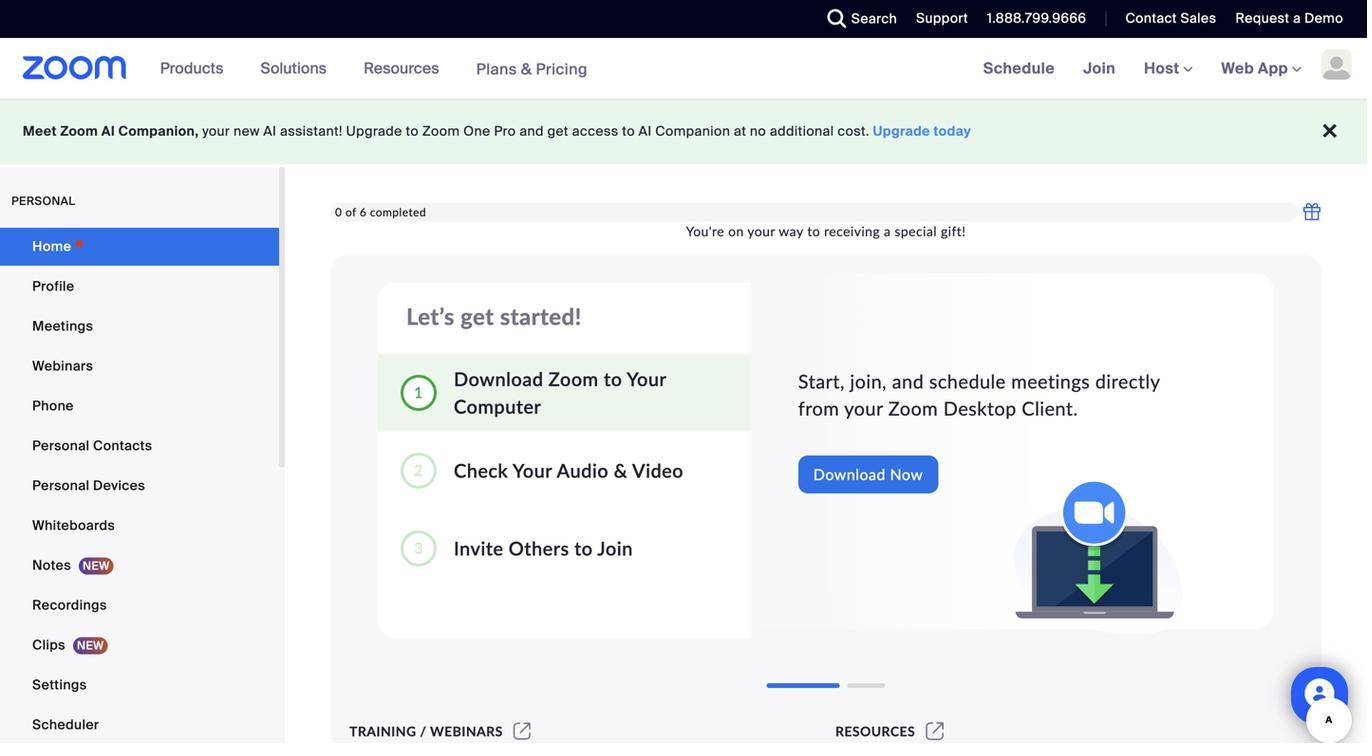 Task type: describe. For each thing, give the bounding box(es) containing it.
training / webinars
[[350, 724, 503, 740]]

6
[[360, 205, 367, 219]]

0 horizontal spatial get
[[461, 303, 494, 330]]

client.
[[1022, 398, 1079, 420]]

on
[[729, 223, 744, 239]]

started!
[[500, 303, 582, 330]]

& inside product information navigation
[[521, 59, 532, 79]]

1.888.799.9666
[[988, 9, 1087, 27]]

2 ai from the left
[[263, 123, 277, 140]]

join inside meetings navigation
[[1084, 58, 1116, 78]]

you're on your way to receiving a special gift!
[[686, 223, 966, 239]]

plans & pricing
[[477, 59, 588, 79]]

3 ai from the left
[[639, 123, 652, 140]]

desktop
[[944, 398, 1017, 420]]

window new image for training / webinars
[[511, 724, 534, 740]]

personal
[[11, 194, 75, 209]]

zoom left one
[[422, 123, 460, 140]]

search
[[852, 10, 898, 28]]

home
[[32, 238, 72, 256]]

and inside meet zoom ai companion, footer
[[520, 123, 544, 140]]

clips
[[32, 637, 65, 655]]

/
[[420, 724, 427, 740]]

whiteboards link
[[0, 507, 279, 545]]

others
[[509, 538, 570, 560]]

completed
[[370, 205, 427, 219]]

download zoom to your computer
[[454, 368, 667, 418]]

phone
[[32, 398, 74, 415]]

join,
[[851, 370, 887, 393]]

of
[[346, 205, 357, 219]]

recordings link
[[0, 587, 279, 625]]

pricing
[[536, 59, 588, 79]]

home link
[[0, 228, 279, 266]]

you're
[[686, 223, 725, 239]]

profile picture image
[[1322, 49, 1353, 80]]

0 horizontal spatial your
[[513, 460, 553, 483]]

meet zoom ai companion, footer
[[0, 99, 1368, 164]]

profile link
[[0, 268, 279, 306]]

devices
[[93, 477, 145, 495]]

products button
[[160, 38, 232, 99]]

today
[[934, 123, 972, 140]]

now
[[891, 466, 924, 484]]

1.888.799.9666 button up schedule link
[[988, 9, 1087, 27]]

1 vertical spatial your
[[748, 223, 776, 239]]

zoom inside start, join, and schedule meetings directly from your zoom desktop client.
[[889, 398, 939, 420]]

web app
[[1222, 58, 1289, 78]]

1 upgrade from the left
[[346, 123, 402, 140]]

banner containing products
[[0, 38, 1368, 100]]

resources button
[[364, 38, 448, 99]]

cost.
[[838, 123, 870, 140]]

demo
[[1305, 9, 1344, 27]]

support
[[917, 9, 969, 27]]

special
[[895, 223, 938, 239]]

personal devices link
[[0, 467, 279, 505]]

schedule link
[[970, 38, 1070, 99]]

let's
[[407, 303, 455, 330]]

zoom right meet
[[60, 123, 98, 140]]

additional
[[770, 123, 835, 140]]

your inside meet zoom ai companion, footer
[[202, 123, 230, 140]]

solutions button
[[261, 38, 335, 99]]

web
[[1222, 58, 1255, 78]]

1 vertical spatial join
[[598, 538, 633, 560]]

request a demo
[[1236, 9, 1344, 27]]

webinars
[[32, 358, 93, 375]]

3
[[414, 539, 424, 558]]

contacts
[[93, 437, 152, 455]]

profile
[[32, 278, 75, 295]]

join link
[[1070, 38, 1131, 99]]

0
[[335, 205, 342, 219]]

personal devices
[[32, 477, 145, 495]]

meetings
[[32, 318, 93, 335]]

clips link
[[0, 627, 279, 665]]

scheduler link
[[0, 707, 279, 744]]

app
[[1259, 58, 1289, 78]]

resources
[[836, 724, 916, 740]]

upgrade today link
[[874, 123, 972, 140]]

no
[[750, 123, 767, 140]]

companion
[[656, 123, 731, 140]]

1.888.799.9666 button up schedule
[[973, 0, 1092, 38]]

at
[[734, 123, 747, 140]]

invite others to join
[[454, 538, 633, 560]]

product information navigation
[[146, 38, 602, 100]]

computer
[[454, 396, 542, 418]]

products
[[160, 58, 224, 78]]

2
[[414, 461, 424, 480]]

pro
[[494, 123, 516, 140]]

start, join, and schedule meetings directly from your zoom desktop client.
[[799, 370, 1161, 420]]

web app button
[[1222, 58, 1302, 78]]

settings
[[32, 677, 87, 694]]

scheduler
[[32, 717, 99, 734]]

download now
[[814, 466, 924, 484]]

download for download now
[[814, 466, 886, 484]]

video
[[633, 460, 684, 483]]



Task type: vqa. For each thing, say whether or not it's contained in the screenshot.


Task type: locate. For each thing, give the bounding box(es) containing it.
zoom
[[60, 123, 98, 140], [422, 123, 460, 140], [549, 368, 599, 391], [889, 398, 939, 420]]

plans & pricing link
[[477, 59, 588, 79], [477, 59, 588, 79]]

0 horizontal spatial ai
[[101, 123, 115, 140]]

whiteboards
[[32, 517, 115, 535]]

and inside start, join, and schedule meetings directly from your zoom desktop client.
[[893, 370, 924, 393]]

1 vertical spatial get
[[461, 303, 494, 330]]

window new image for resources
[[923, 724, 948, 740]]

window new image right resources
[[923, 724, 948, 740]]

download inside download zoom to your computer
[[454, 368, 544, 391]]

1 ai from the left
[[101, 123, 115, 140]]

solutions
[[261, 58, 327, 78]]

meetings navigation
[[970, 38, 1368, 100]]

0 horizontal spatial your
[[202, 123, 230, 140]]

recordings
[[32, 597, 107, 615]]

meet zoom ai companion, your new ai assistant! upgrade to zoom one pro and get access to ai companion at no additional cost. upgrade today
[[23, 123, 972, 140]]

1 horizontal spatial a
[[1294, 9, 1302, 27]]

personal up whiteboards
[[32, 477, 90, 495]]

upgrade
[[346, 123, 402, 140], [874, 123, 931, 140]]

1 vertical spatial download
[[814, 466, 886, 484]]

to inside download zoom to your computer
[[604, 368, 623, 391]]

sales
[[1181, 9, 1217, 27]]

zoom down schedule
[[889, 398, 939, 420]]

meetings
[[1012, 370, 1091, 393]]

personal down phone at left bottom
[[32, 437, 90, 455]]

zoom inside download zoom to your computer
[[549, 368, 599, 391]]

your right on
[[748, 223, 776, 239]]

notes
[[32, 557, 71, 575]]

0 vertical spatial &
[[521, 59, 532, 79]]

phone link
[[0, 388, 279, 426]]

notes link
[[0, 547, 279, 585]]

download left now
[[814, 466, 886, 484]]

check
[[454, 460, 508, 483]]

0 vertical spatial and
[[520, 123, 544, 140]]

0 horizontal spatial join
[[598, 538, 633, 560]]

audio
[[557, 460, 609, 483]]

0 vertical spatial your
[[202, 123, 230, 140]]

contact
[[1126, 9, 1178, 27]]

get right let's in the left of the page
[[461, 303, 494, 330]]

your down join,
[[845, 398, 884, 420]]

0 vertical spatial join
[[1084, 58, 1116, 78]]

1 vertical spatial your
[[513, 460, 553, 483]]

your inside download zoom to your computer
[[627, 368, 667, 391]]

1
[[414, 383, 424, 402]]

a
[[1294, 9, 1302, 27], [884, 223, 891, 239]]

0 horizontal spatial window new image
[[511, 724, 534, 740]]

personal
[[32, 437, 90, 455], [32, 477, 90, 495]]

window new image right webinars
[[511, 724, 534, 740]]

& right the plans in the left of the page
[[521, 59, 532, 79]]

2 window new image from the left
[[923, 724, 948, 740]]

upgrade down product information navigation
[[346, 123, 402, 140]]

0 vertical spatial a
[[1294, 9, 1302, 27]]

to
[[406, 123, 419, 140], [622, 123, 635, 140], [808, 223, 821, 239], [604, 368, 623, 391], [575, 538, 593, 560]]

download inside button
[[814, 466, 886, 484]]

your inside start, join, and schedule meetings directly from your zoom desktop client.
[[845, 398, 884, 420]]

&
[[521, 59, 532, 79], [614, 460, 628, 483]]

download now button
[[799, 456, 939, 494]]

host
[[1145, 58, 1184, 78]]

personal inside "link"
[[32, 437, 90, 455]]

join
[[1084, 58, 1116, 78], [598, 538, 633, 560]]

1 horizontal spatial get
[[548, 123, 569, 140]]

and right join,
[[893, 370, 924, 393]]

1 horizontal spatial window new image
[[923, 724, 948, 740]]

& left video
[[614, 460, 628, 483]]

1 vertical spatial and
[[893, 370, 924, 393]]

from
[[799, 398, 840, 420]]

way
[[779, 223, 804, 239]]

2 personal from the top
[[32, 477, 90, 495]]

request
[[1236, 9, 1290, 27]]

0 horizontal spatial and
[[520, 123, 544, 140]]

1 vertical spatial &
[[614, 460, 628, 483]]

1 horizontal spatial ai
[[263, 123, 277, 140]]

and
[[520, 123, 544, 140], [893, 370, 924, 393]]

access
[[572, 123, 619, 140]]

1 vertical spatial personal
[[32, 477, 90, 495]]

join right others
[[598, 538, 633, 560]]

personal for personal contacts
[[32, 437, 90, 455]]

meetings link
[[0, 308, 279, 346]]

host button
[[1145, 58, 1194, 78]]

your
[[627, 368, 667, 391], [513, 460, 553, 483]]

upgrade right "cost."
[[874, 123, 931, 140]]

0 vertical spatial get
[[548, 123, 569, 140]]

download up computer
[[454, 368, 544, 391]]

schedule
[[984, 58, 1055, 78]]

1.888.799.9666 button
[[973, 0, 1092, 38], [988, 9, 1087, 27]]

your left new
[[202, 123, 230, 140]]

2 upgrade from the left
[[874, 123, 931, 140]]

0 vertical spatial download
[[454, 368, 544, 391]]

1 horizontal spatial download
[[814, 466, 886, 484]]

zoom down started!
[[549, 368, 599, 391]]

invite
[[454, 538, 504, 560]]

download
[[454, 368, 544, 391], [814, 466, 886, 484]]

ai left companion
[[639, 123, 652, 140]]

download for download zoom to your computer
[[454, 368, 544, 391]]

and right the pro
[[520, 123, 544, 140]]

directly
[[1096, 370, 1161, 393]]

your left audio
[[513, 460, 553, 483]]

1 vertical spatial a
[[884, 223, 891, 239]]

plans
[[477, 59, 517, 79]]

ai left companion,
[[101, 123, 115, 140]]

contact sales
[[1126, 9, 1217, 27]]

get inside meet zoom ai companion, footer
[[548, 123, 569, 140]]

0 of 6 completed
[[335, 205, 427, 219]]

personal for personal devices
[[32, 477, 90, 495]]

your up video
[[627, 368, 667, 391]]

1 personal from the top
[[32, 437, 90, 455]]

window new image
[[511, 724, 534, 740], [923, 724, 948, 740]]

personal contacts
[[32, 437, 152, 455]]

join left host
[[1084, 58, 1116, 78]]

check your audio & video
[[454, 460, 684, 483]]

schedule
[[930, 370, 1007, 393]]

resources
[[364, 58, 439, 78]]

personal contacts link
[[0, 427, 279, 465]]

1 horizontal spatial &
[[614, 460, 628, 483]]

let's get started!
[[407, 303, 582, 330]]

get left access on the top
[[548, 123, 569, 140]]

2 horizontal spatial ai
[[639, 123, 652, 140]]

new
[[234, 123, 260, 140]]

1 horizontal spatial your
[[627, 368, 667, 391]]

banner
[[0, 38, 1368, 100]]

0 horizontal spatial &
[[521, 59, 532, 79]]

assistant!
[[280, 123, 343, 140]]

settings link
[[0, 667, 279, 705]]

personal menu menu
[[0, 228, 279, 744]]

training
[[350, 724, 417, 740]]

0 vertical spatial your
[[627, 368, 667, 391]]

0 horizontal spatial a
[[884, 223, 891, 239]]

0 horizontal spatial upgrade
[[346, 123, 402, 140]]

a left special
[[884, 223, 891, 239]]

webinars
[[430, 724, 503, 740]]

zoom logo image
[[23, 56, 127, 80]]

0 vertical spatial personal
[[32, 437, 90, 455]]

support link
[[902, 0, 973, 38], [917, 9, 969, 27]]

1 horizontal spatial your
[[748, 223, 776, 239]]

1 horizontal spatial upgrade
[[874, 123, 931, 140]]

1 horizontal spatial and
[[893, 370, 924, 393]]

a left demo
[[1294, 9, 1302, 27]]

2 horizontal spatial your
[[845, 398, 884, 420]]

0 horizontal spatial download
[[454, 368, 544, 391]]

search button
[[814, 0, 902, 38]]

ai right new
[[263, 123, 277, 140]]

meet
[[23, 123, 57, 140]]

2 vertical spatial your
[[845, 398, 884, 420]]

gift!
[[941, 223, 966, 239]]

1 horizontal spatial join
[[1084, 58, 1116, 78]]

request a demo link
[[1222, 0, 1368, 38], [1236, 9, 1344, 27]]

start,
[[799, 370, 845, 393]]

webinars link
[[0, 348, 279, 386]]

1 window new image from the left
[[511, 724, 534, 740]]



